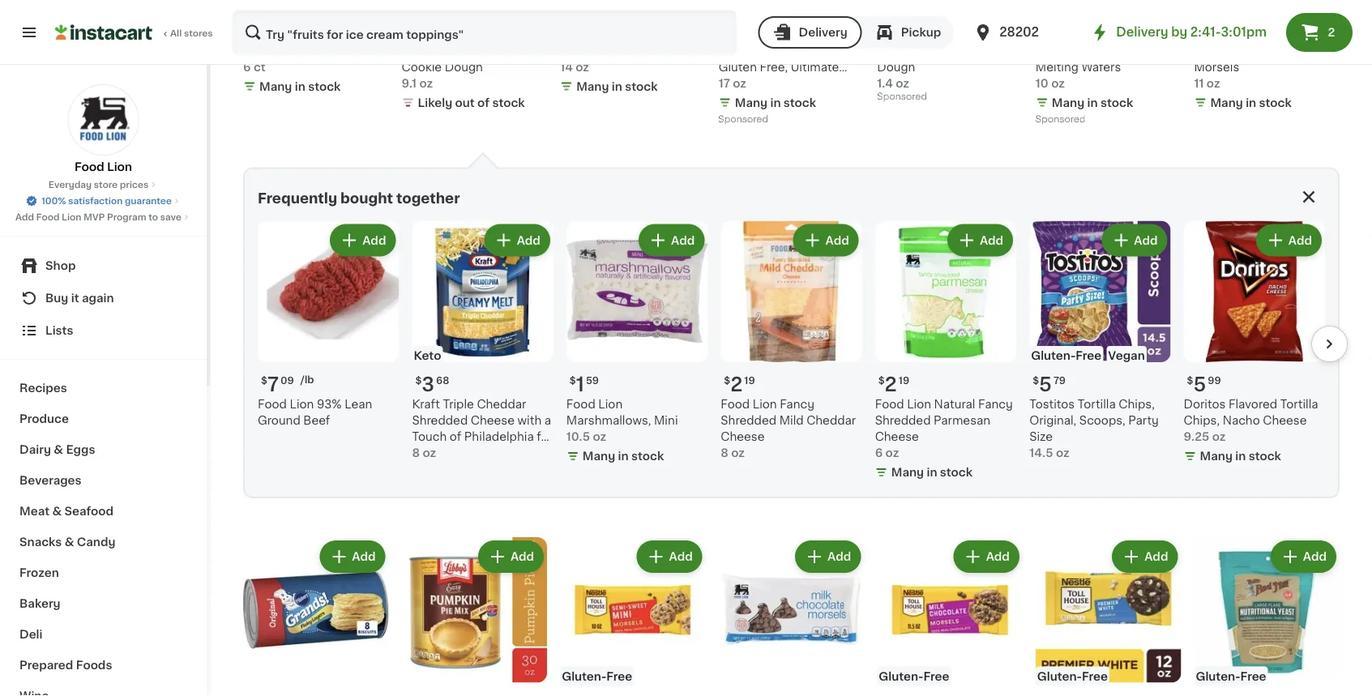 Task type: locate. For each thing, give the bounding box(es) containing it.
1 vertical spatial keto
[[414, 350, 441, 361]]

in down food lion marshmallows, mini 10.5 oz
[[618, 451, 629, 462]]

lion for food lion fancy shredded mild cheddar cheese 8 oz
[[753, 399, 777, 410]]

$ for food lion fancy shredded mild cheddar cheese
[[724, 376, 730, 385]]

2 dough from the left
[[877, 61, 915, 72]]

2 tortilla from the left
[[1280, 399, 1318, 410]]

1 dough from the left
[[445, 61, 483, 72]]

baking inside arm & hammer fridge-n- freezer baking soda 14 oz
[[605, 45, 644, 56]]

in down wafers on the right of page
[[1087, 97, 1098, 108]]

many in stock down arm & hammer fridge-n- freezer baking soda 14 oz at the top of page
[[576, 81, 658, 92]]

dough inside pillsbury ready to bake snowman shape sugar cookie dough 9.1 oz
[[445, 61, 483, 72]]

gluten-free vegan
[[1031, 350, 1145, 361]]

gluten-free
[[562, 671, 632, 682], [879, 671, 949, 682], [1037, 671, 1108, 682], [1196, 671, 1266, 682]]

1 horizontal spatial chocolate
[[1036, 45, 1095, 56]]

$ left 79
[[1033, 376, 1039, 385]]

delivery left by
[[1116, 26, 1168, 38]]

$ up king
[[722, 6, 728, 15]]

delivery up mix,
[[799, 27, 848, 38]]

food inside food lion fancy shredded mild cheddar cheese 8 oz
[[721, 399, 750, 410]]

$ up marshmallows,
[[570, 376, 576, 385]]

10
[[1036, 77, 1049, 89]]

59 for food
[[586, 376, 599, 385]]

store
[[94, 180, 118, 189]]

stock for $ 6 king arthur baking company brownie mix, gluten free, ultimate fudge
[[784, 97, 816, 108]]

together
[[396, 191, 460, 205]]

0 horizontal spatial of
[[450, 431, 461, 442]]

$ 1 59
[[563, 4, 593, 24], [570, 374, 599, 394]]

flavored inside 3 toll house butterscotch artificially flavored morsels 11 oz
[[1254, 45, 1303, 56]]

99 up pillsbury
[[426, 6, 439, 15]]

many down food lion natural fancy shredded parmesan cheese 6 oz
[[891, 467, 924, 478]]

shredded
[[412, 415, 468, 426], [721, 415, 777, 426], [875, 415, 931, 426]]

$ inside the "$ 3 68"
[[415, 376, 422, 385]]

mix,
[[827, 45, 850, 56]]

dough down shape
[[445, 61, 483, 72]]

4 gluten-free from the left
[[1196, 671, 1266, 682]]

& for dairy
[[54, 444, 63, 455]]

chocolate down the "ghirardelli"
[[1036, 45, 1095, 56]]

09 inside $ 3 09
[[267, 6, 281, 15]]

1 horizontal spatial tortilla
[[1280, 399, 1318, 410]]

2 horizontal spatial 6
[[875, 447, 883, 459]]

shredded left "mild"
[[721, 415, 777, 426]]

many for doritos flavored tortilla chips, nacho cheese 9.25 oz
[[1200, 451, 1233, 462]]

1 vertical spatial a
[[412, 447, 419, 459]]

1 horizontal spatial 19
[[899, 376, 910, 385]]

0 horizontal spatial shredded
[[412, 415, 468, 426]]

many in stock down food lion marshmallows, mini 10.5 oz
[[583, 451, 664, 462]]

food lion
[[75, 161, 132, 173]]

1 fancy from the left
[[780, 399, 814, 410]]

2 shredded from the left
[[721, 415, 777, 426]]

lion for food lion marshmallows, mini 10.5 oz
[[598, 399, 623, 410]]

& up the freezer
[[586, 29, 595, 40]]

many down melting
[[1052, 97, 1085, 108]]

triple
[[443, 399, 474, 410]]

0 vertical spatial baking
[[786, 29, 824, 40]]

cheddar inside kraft triple cheddar shredded cheese with a touch of philadelphia for a creamy melt
[[477, 399, 526, 410]]

5
[[1039, 374, 1052, 394], [1193, 374, 1206, 394]]

1 vertical spatial 1
[[576, 374, 584, 394]]

baking inside $ 6 king arthur baking company brownie mix, gluten free, ultimate fudge
[[786, 29, 824, 40]]

oz inside 3 toll house butterscotch artificially flavored morsels 11 oz
[[1207, 77, 1220, 89]]

oz inside doritos flavored tortilla chips, nacho cheese 9.25 oz
[[1212, 431, 1226, 442]]

0 horizontal spatial 99
[[426, 6, 439, 15]]

$ up pillsbury
[[405, 6, 411, 15]]

2 horizontal spatial shredded
[[875, 415, 931, 426]]

ghirardelli
[[1036, 29, 1094, 40]]

add
[[15, 213, 34, 222], [362, 235, 386, 246], [517, 235, 540, 246], [671, 235, 695, 246], [825, 235, 849, 246], [980, 235, 1004, 246], [1134, 235, 1158, 246], [1289, 235, 1312, 246], [352, 551, 376, 562], [511, 551, 534, 562], [669, 551, 693, 562], [828, 551, 851, 562], [986, 551, 1010, 562], [1145, 551, 1168, 562], [1303, 551, 1327, 562]]

many in stock for 3 toll house butterscotch artificially flavored morsels 11 oz
[[1210, 97, 1292, 108]]

shredded for food
[[721, 415, 777, 426]]

$ 2 19 for food lion fancy shredded mild cheddar cheese
[[724, 374, 755, 394]]

3 up pillsbury
[[411, 4, 424, 24]]

product group containing 7
[[258, 221, 399, 429]]

1 vertical spatial cookie
[[402, 61, 442, 72]]

a down touch
[[412, 447, 419, 459]]

3 for $ 3 99
[[411, 4, 424, 24]]

many in stock down keebler pie crust, graham, mini 6 ct at the top of the page
[[259, 81, 341, 92]]

fancy inside food lion fancy shredded mild cheddar cheese 8 oz
[[780, 399, 814, 410]]

3 up 2:41-
[[1204, 4, 1217, 24]]

59 up marshmallows,
[[586, 376, 599, 385]]

& right meat
[[52, 506, 62, 517]]

$ 2 19 up food lion natural fancy shredded parmesan cheese 6 oz
[[878, 374, 910, 394]]

of inside kraft triple cheddar shredded cheese with a touch of philadelphia for a creamy melt
[[450, 431, 461, 442]]

core keto bar, chocolate chip cookie dough 1.4 oz
[[877, 29, 1009, 89]]

0 vertical spatial cheddar
[[477, 399, 526, 410]]

seafood
[[64, 506, 113, 517]]

$ up food lion natural fancy shredded parmesan cheese 6 oz
[[878, 376, 885, 385]]

in for food lion marshmallows, mini 10.5 oz
[[618, 451, 629, 462]]

1 vertical spatial baking
[[605, 45, 644, 56]]

it
[[71, 293, 79, 304]]

$ for keebler pie crust, graham, mini
[[246, 6, 253, 15]]

many in stock for keebler pie crust, graham, mini 6 ct
[[259, 81, 341, 92]]

1 $ 2 19 from the left
[[724, 374, 755, 394]]

sponsored badge image down 'fudge'
[[719, 115, 768, 124]]

$ inside $ 6 king arthur baking company brownie mix, gluten free, ultimate fudge
[[722, 6, 728, 15]]

1 horizontal spatial of
[[477, 97, 490, 108]]

free inside item carousel region
[[1076, 350, 1102, 361]]

3 up keebler
[[253, 4, 266, 24]]

food inside food lion natural fancy shredded parmesan cheese 6 oz
[[875, 399, 904, 410]]

19
[[744, 376, 755, 385], [899, 376, 910, 385]]

chocolate down core
[[877, 45, 936, 56]]

2 horizontal spatial sponsored badge image
[[1036, 115, 1085, 124]]

0 vertical spatial cookie
[[969, 45, 1009, 56]]

lion inside food lion fancy shredded mild cheddar cheese 8 oz
[[753, 399, 777, 410]]

prices
[[120, 180, 149, 189]]

baking up brownie
[[786, 29, 824, 40]]

in down arm & hammer fridge-n- freezer baking soda 14 oz at the top of page
[[612, 81, 622, 92]]

stores
[[184, 29, 213, 38]]

flavored down butterscotch
[[1254, 45, 1303, 56]]

prepared foods
[[19, 660, 112, 671]]

3 for $ 3 68
[[422, 374, 435, 394]]

food lion natural fancy shredded parmesan cheese 6 oz
[[875, 399, 1013, 459]]

1 horizontal spatial baking
[[786, 29, 824, 40]]

free for third gluten-free 'button' from right
[[923, 671, 949, 682]]

fridge-
[[650, 29, 691, 40]]

cheddar inside food lion fancy shredded mild cheddar cheese 8 oz
[[807, 415, 856, 426]]

many in stock down wafers on the right of page
[[1052, 97, 1133, 108]]

everyday store prices link
[[48, 178, 158, 191]]

all
[[170, 29, 182, 38]]

product group
[[719, 0, 864, 128], [877, 0, 1023, 106], [1036, 0, 1181, 128], [258, 221, 399, 429], [412, 221, 553, 461], [566, 221, 708, 468], [721, 221, 862, 461], [875, 221, 1016, 484], [1029, 221, 1171, 461], [1184, 221, 1325, 468], [243, 537, 389, 696], [402, 537, 547, 696], [560, 537, 706, 696], [719, 537, 864, 696], [877, 537, 1023, 696], [1036, 537, 1181, 696], [1194, 537, 1340, 696]]

stock down ultimate
[[784, 97, 816, 108]]

keto left 'bar,'
[[914, 29, 941, 40]]

1 horizontal spatial chips,
[[1184, 415, 1220, 426]]

shape
[[461, 45, 497, 56]]

many down morsels
[[1210, 97, 1243, 108]]

1 vertical spatial of
[[450, 431, 461, 442]]

09 inside $ 7 09 /lb
[[281, 376, 294, 385]]

$ inside $ 3 09
[[246, 6, 253, 15]]

produce
[[19, 413, 69, 425]]

king
[[719, 29, 744, 40]]

& inside arm & hammer fridge-n- freezer baking soda 14 oz
[[586, 29, 595, 40]]

0 horizontal spatial baking
[[605, 45, 644, 56]]

0 vertical spatial chips,
[[1119, 399, 1155, 410]]

keto up the "$ 3 68"
[[414, 350, 441, 361]]

many for keebler pie crust, graham, mini 6 ct
[[259, 81, 292, 92]]

stock down wafers on the right of page
[[1101, 97, 1133, 108]]

$ left 68
[[415, 376, 422, 385]]

many in stock
[[259, 81, 341, 92], [576, 81, 658, 92], [735, 97, 816, 108], [1052, 97, 1133, 108], [1210, 97, 1292, 108], [583, 451, 664, 462], [1200, 451, 1281, 462], [891, 467, 973, 478]]

0 vertical spatial mini
[[294, 45, 318, 56]]

1 inside product group
[[576, 374, 584, 394]]

99 for 5
[[1208, 376, 1221, 385]]

gluten-
[[1031, 350, 1076, 361], [562, 671, 606, 682], [879, 671, 923, 682], [1037, 671, 1082, 682], [1196, 671, 1241, 682]]

2 for food lion natural fancy shredded parmesan cheese
[[885, 374, 897, 394]]

mini right marshmallows,
[[654, 415, 678, 426]]

candy
[[77, 537, 115, 548]]

1 horizontal spatial cookie
[[969, 45, 1009, 56]]

in
[[295, 81, 305, 92], [612, 81, 622, 92], [770, 97, 781, 108], [1087, 97, 1098, 108], [1246, 97, 1256, 108], [618, 451, 629, 462], [1235, 451, 1246, 462], [927, 467, 937, 478]]

0 vertical spatial 59
[[580, 6, 593, 15]]

flavored up nacho
[[1229, 399, 1277, 410]]

gluten-free button
[[560, 537, 706, 696], [877, 537, 1023, 696], [1036, 537, 1181, 696], [1194, 537, 1340, 696]]

many for 3 toll house butterscotch artificially flavored morsels 11 oz
[[1210, 97, 1243, 108]]

1 vertical spatial 59
[[586, 376, 599, 385]]

6
[[728, 4, 742, 24], [243, 61, 251, 72], [875, 447, 883, 459]]

many in stock down food lion natural fancy shredded parmesan cheese 6 oz
[[891, 467, 973, 478]]

shop link
[[10, 250, 197, 282]]

many down 9.25
[[1200, 451, 1233, 462]]

bar,
[[944, 29, 966, 40]]

1 tortilla from the left
[[1078, 399, 1116, 410]]

09
[[267, 6, 281, 15], [281, 376, 294, 385]]

many for ghirardelli milk chocolate flavored melting wafers 10 oz
[[1052, 97, 1085, 108]]

ready
[[453, 29, 490, 40]]

flavored down milk
[[1098, 45, 1146, 56]]

a up for
[[544, 415, 551, 426]]

& left candy
[[65, 537, 74, 548]]

0 vertical spatial of
[[477, 97, 490, 108]]

0 horizontal spatial tortilla
[[1078, 399, 1116, 410]]

satisfaction
[[68, 197, 123, 205]]

0 horizontal spatial delivery
[[799, 27, 848, 38]]

1 horizontal spatial cheddar
[[807, 415, 856, 426]]

of
[[477, 97, 490, 108], [450, 431, 461, 442]]

1 vertical spatial cheddar
[[807, 415, 856, 426]]

$ 3 68
[[415, 374, 449, 394]]

marshmallows,
[[566, 415, 651, 426]]

$ left 49
[[880, 6, 887, 15]]

$ up keebler
[[246, 6, 253, 15]]

many down 'fudge'
[[735, 97, 768, 108]]

in for 3 toll house butterscotch artificially flavored morsels 11 oz
[[1246, 97, 1256, 108]]

3 shredded from the left
[[875, 415, 931, 426]]

stock for ghirardelli milk chocolate flavored melting wafers 10 oz
[[1101, 97, 1133, 108]]

3 gluten-free button from the left
[[1036, 537, 1181, 696]]

shredded inside food lion natural fancy shredded parmesan cheese 6 oz
[[875, 415, 931, 426]]

0 horizontal spatial 8
[[412, 447, 420, 459]]

2 5 from the left
[[1193, 374, 1206, 394]]

buy it again
[[45, 293, 114, 304]]

graham,
[[243, 45, 291, 56]]

1 horizontal spatial sponsored badge image
[[877, 92, 926, 102]]

vegan
[[1108, 350, 1145, 361]]

6 inside food lion natural fancy shredded parmesan cheese 6 oz
[[875, 447, 883, 459]]

$ 1 59 inside item carousel region
[[570, 374, 599, 394]]

oz
[[576, 61, 589, 72], [419, 77, 433, 89], [733, 77, 746, 89], [896, 77, 909, 89], [1051, 77, 1065, 89], [1207, 77, 1220, 89], [593, 431, 606, 442], [1212, 431, 1226, 442], [423, 447, 436, 459], [731, 447, 745, 459], [886, 447, 899, 459], [1056, 447, 1070, 459]]

many in stock down free,
[[735, 97, 816, 108]]

& left eggs
[[54, 444, 63, 455]]

1 vertical spatial $ 1 59
[[570, 374, 599, 394]]

2 gluten-free button from the left
[[877, 537, 1023, 696]]

cookie down 28202 in the top of the page
[[969, 45, 1009, 56]]

delivery for delivery by 2:41-3:01pm
[[1116, 26, 1168, 38]]

cheese inside food lion natural fancy shredded parmesan cheese 6 oz
[[875, 431, 919, 442]]

1 chocolate from the left
[[877, 45, 936, 56]]

1 up arm at the top of the page
[[570, 4, 578, 24]]

food inside food lion 93% lean ground beef
[[258, 399, 287, 410]]

1 vertical spatial 99
[[1208, 376, 1221, 385]]

59 inside item carousel region
[[586, 376, 599, 385]]

99 up doritos
[[1208, 376, 1221, 385]]

1 vertical spatial chips,
[[1184, 415, 1220, 426]]

3 inside item carousel region
[[422, 374, 435, 394]]

sponsored badge image
[[877, 92, 926, 102], [719, 115, 768, 124], [1036, 115, 1085, 124]]

in down keebler pie crust, graham, mini 6 ct at the top of the page
[[295, 81, 305, 92]]

59 up arm at the top of the page
[[580, 6, 593, 15]]

stock for doritos flavored tortilla chips, nacho cheese 9.25 oz
[[1249, 451, 1281, 462]]

5 up doritos
[[1193, 374, 1206, 394]]

shredded inside kraft triple cheddar shredded cheese with a touch of philadelphia for a creamy melt
[[412, 415, 468, 426]]

oz inside arm & hammer fridge-n- freezer baking soda 14 oz
[[576, 61, 589, 72]]

cookie down snowman
[[402, 61, 442, 72]]

0 vertical spatial $ 1 59
[[563, 4, 593, 24]]

1 horizontal spatial 5
[[1193, 374, 1206, 394]]

morsels
[[1194, 61, 1240, 72]]

1 vertical spatial mini
[[654, 415, 678, 426]]

fancy up parmesan
[[978, 399, 1013, 410]]

$ for kraft triple cheddar shredded cheese with a touch of philadelphia for a creamy melt
[[415, 376, 422, 385]]

in down food lion natural fancy shredded parmesan cheese 6 oz
[[927, 467, 937, 478]]

$ 1 59 up arm at the top of the page
[[563, 4, 593, 24]]

$ 2 19 for food lion natural fancy shredded parmesan cheese
[[878, 374, 910, 394]]

free for 1st gluten-free 'button' from left
[[606, 671, 632, 682]]

lion inside food lion natural fancy shredded parmesan cheese 6 oz
[[907, 399, 931, 410]]

1 8 from the left
[[412, 447, 420, 459]]

chips,
[[1119, 399, 1155, 410], [1184, 415, 1220, 426]]

0 vertical spatial keto
[[914, 29, 941, 40]]

tortilla inside doritos flavored tortilla chips, nacho cheese 9.25 oz
[[1280, 399, 1318, 410]]

many in stock for food lion marshmallows, mini 10.5 oz
[[583, 451, 664, 462]]

bakery link
[[10, 588, 197, 619]]

chips, up the party at right
[[1119, 399, 1155, 410]]

mini inside keebler pie crust, graham, mini 6 ct
[[294, 45, 318, 56]]

09 right 7
[[281, 376, 294, 385]]

many down "ct"
[[259, 81, 292, 92]]

cheese inside kraft triple cheddar shredded cheese with a touch of philadelphia for a creamy melt
[[471, 415, 515, 426]]

1 5 from the left
[[1039, 374, 1052, 394]]

1 horizontal spatial $ 2 19
[[878, 374, 910, 394]]

1 horizontal spatial shredded
[[721, 415, 777, 426]]

of up creamy
[[450, 431, 461, 442]]

1 horizontal spatial keto
[[914, 29, 941, 40]]

99 inside $ 5 99
[[1208, 376, 1221, 385]]

many in stock down nacho
[[1200, 451, 1281, 462]]

0 horizontal spatial keto
[[414, 350, 441, 361]]

1 horizontal spatial delivery
[[1116, 26, 1168, 38]]

$ 1 59 up marshmallows,
[[570, 374, 599, 394]]

$ up food lion fancy shredded mild cheddar cheese 8 oz on the bottom of the page
[[724, 376, 730, 385]]

stock down doritos flavored tortilla chips, nacho cheese 9.25 oz
[[1249, 451, 1281, 462]]

0 horizontal spatial chips,
[[1119, 399, 1155, 410]]

many down the freezer
[[576, 81, 609, 92]]

product group containing 6
[[719, 0, 864, 128]]

1 horizontal spatial 6
[[728, 4, 742, 24]]

snacks & candy
[[19, 537, 115, 548]]

1 vertical spatial 09
[[281, 376, 294, 385]]

section
[[235, 152, 1348, 498]]

melting
[[1036, 61, 1079, 72]]

mild
[[779, 415, 804, 426]]

0 horizontal spatial chocolate
[[877, 45, 936, 56]]

$ 2 19 up food lion fancy shredded mild cheddar cheese 8 oz on the bottom of the page
[[724, 374, 755, 394]]

19 for food lion fancy shredded mild cheddar cheese
[[744, 376, 755, 385]]

$ 5 79
[[1033, 374, 1066, 394]]

$ up ground on the bottom
[[261, 376, 267, 385]]

party
[[1128, 415, 1159, 426]]

1
[[570, 4, 578, 24], [576, 374, 584, 394]]

shredded left parmesan
[[875, 415, 931, 426]]

3 left 68
[[422, 374, 435, 394]]

in down free,
[[770, 97, 781, 108]]

scoops,
[[1079, 415, 1126, 426]]

brownie
[[777, 45, 824, 56]]

2 19 from the left
[[899, 376, 910, 385]]

$ up doritos
[[1187, 376, 1193, 385]]

0 horizontal spatial fancy
[[780, 399, 814, 410]]

stock for food lion marshmallows, mini 10.5 oz
[[631, 451, 664, 462]]

of right 'out'
[[477, 97, 490, 108]]

0 horizontal spatial $ 2 19
[[724, 374, 755, 394]]

shredded inside food lion fancy shredded mild cheddar cheese 8 oz
[[721, 415, 777, 426]]

stock down arm & hammer fridge-n- freezer baking soda 14 oz at the top of page
[[625, 81, 658, 92]]

product group containing 1
[[566, 221, 708, 468]]

8 inside food lion fancy shredded mild cheddar cheese 8 oz
[[721, 447, 728, 459]]

food for food lion natural fancy shredded parmesan cheese 6 oz
[[875, 399, 904, 410]]

0 horizontal spatial mini
[[294, 45, 318, 56]]

keto inside item carousel region
[[414, 350, 441, 361]]

stock down food lion marshmallows, mini 10.5 oz
[[631, 451, 664, 462]]

fancy up "mild"
[[780, 399, 814, 410]]

$ for doritos flavored tortilla chips, nacho cheese
[[1187, 376, 1193, 385]]

100%
[[41, 197, 66, 205]]

2 fancy from the left
[[978, 399, 1013, 410]]

likely out of stock
[[418, 97, 525, 108]]

mini
[[294, 45, 318, 56], [654, 415, 678, 426]]

wafers
[[1082, 61, 1121, 72]]

1 up marshmallows,
[[576, 374, 584, 394]]

stock
[[308, 81, 341, 92], [625, 81, 658, 92], [492, 97, 525, 108], [784, 97, 816, 108], [1101, 97, 1133, 108], [1259, 97, 1292, 108], [631, 451, 664, 462], [1249, 451, 1281, 462], [940, 467, 973, 478]]

shredded up touch
[[412, 415, 468, 426]]

0 horizontal spatial cheddar
[[477, 399, 526, 410]]

0 vertical spatial 1
[[570, 4, 578, 24]]

$
[[246, 6, 253, 15], [405, 6, 411, 15], [563, 6, 570, 15], [722, 6, 728, 15], [880, 6, 887, 15], [261, 376, 267, 385], [415, 376, 422, 385], [570, 376, 576, 385], [724, 376, 730, 385], [878, 376, 885, 385], [1033, 376, 1039, 385], [1187, 376, 1193, 385]]

59 for arm
[[580, 6, 593, 15]]

many down 10.5
[[583, 451, 615, 462]]

food for food lion marshmallows, mini 10.5 oz
[[566, 399, 595, 410]]

stock down 3 toll house butterscotch artificially flavored morsels 11 oz
[[1259, 97, 1292, 108]]

19 up food lion natural fancy shredded parmesan cheese 6 oz
[[899, 376, 910, 385]]

in down nacho
[[1235, 451, 1246, 462]]

sponsored badge image down 1.4
[[877, 92, 926, 102]]

3 inside 3 toll house butterscotch artificially flavored morsels 11 oz
[[1204, 4, 1217, 24]]

19 up food lion fancy shredded mild cheddar cheese 8 oz on the bottom of the page
[[744, 376, 755, 385]]

1 horizontal spatial mini
[[654, 415, 678, 426]]

food inside food lion marshmallows, mini 10.5 oz
[[566, 399, 595, 410]]

4 gluten-free button from the left
[[1194, 537, 1340, 696]]

1 vertical spatial 6
[[243, 61, 251, 72]]

nacho
[[1223, 415, 1260, 426]]

item carousel region
[[235, 214, 1348, 490]]

many in stock down morsels
[[1210, 97, 1292, 108]]

$ inside $ 5 99
[[1187, 376, 1193, 385]]

lion inside food lion 93% lean ground beef
[[290, 399, 314, 410]]

1 for arm
[[570, 4, 578, 24]]

guarantee
[[125, 197, 172, 205]]

product group containing ghirardelli milk chocolate flavored melting wafers
[[1036, 0, 1181, 128]]

0 horizontal spatial sponsored badge image
[[719, 115, 768, 124]]

2 $ 2 19 from the left
[[878, 374, 910, 394]]

0 horizontal spatial 5
[[1039, 374, 1052, 394]]

natural
[[934, 399, 975, 410]]

09 up keebler
[[267, 6, 281, 15]]

mini inside food lion marshmallows, mini 10.5 oz
[[654, 415, 678, 426]]

mini down pie
[[294, 45, 318, 56]]

in for ghirardelli milk chocolate flavored melting wafers 10 oz
[[1087, 97, 1098, 108]]

service type group
[[758, 16, 954, 49]]

1 horizontal spatial fancy
[[978, 399, 1013, 410]]

in for food lion natural fancy shredded parmesan cheese 6 oz
[[927, 467, 937, 478]]

99 inside $ 3 99
[[426, 6, 439, 15]]

0 horizontal spatial 6
[[243, 61, 251, 72]]

$ 7 09 /lb
[[261, 374, 314, 394]]

$ inside $ 3 99
[[405, 6, 411, 15]]

lion inside food lion marshmallows, mini 10.5 oz
[[598, 399, 623, 410]]

0 vertical spatial 6
[[728, 4, 742, 24]]

0 vertical spatial 09
[[267, 6, 281, 15]]

cheddar right "mild"
[[807, 415, 856, 426]]

sponsored badge image for 6
[[719, 115, 768, 124]]

3 for $ 3 09
[[253, 4, 266, 24]]

$4.79 element
[[1036, 0, 1181, 26]]

delivery by 2:41-3:01pm link
[[1090, 23, 1267, 42]]

None search field
[[232, 10, 737, 55]]

chocolate
[[877, 45, 936, 56], [1036, 45, 1095, 56]]

instacart logo image
[[55, 23, 152, 42]]

& for arm
[[586, 29, 595, 40]]

1 19 from the left
[[744, 376, 755, 385]]

cheddar up "with" in the bottom of the page
[[477, 399, 526, 410]]

$ inside $ 5 79
[[1033, 376, 1039, 385]]

stock down keebler pie crust, graham, mini 6 ct at the top of the page
[[308, 81, 341, 92]]

1 shredded from the left
[[412, 415, 468, 426]]

again
[[82, 293, 114, 304]]

many
[[259, 81, 292, 92], [576, 81, 609, 92], [735, 97, 768, 108], [1052, 97, 1085, 108], [1210, 97, 1243, 108], [583, 451, 615, 462], [1200, 451, 1233, 462], [891, 467, 924, 478]]

for
[[537, 431, 553, 442]]

frozen link
[[10, 558, 197, 588]]

$ inside $ 2 49
[[880, 6, 887, 15]]

0 horizontal spatial 19
[[744, 376, 755, 385]]

2 vertical spatial 6
[[875, 447, 883, 459]]

sponsored badge image down 10
[[1036, 115, 1085, 124]]

$ up arm at the top of the page
[[563, 6, 570, 15]]

/lb
[[301, 375, 314, 384]]

many in stock for doritos flavored tortilla chips, nacho cheese 9.25 oz
[[1200, 451, 1281, 462]]

0 vertical spatial 99
[[426, 6, 439, 15]]

stock down food lion natural fancy shredded parmesan cheese 6 oz
[[940, 467, 973, 478]]

5 left 79
[[1039, 374, 1052, 394]]

a
[[544, 415, 551, 426], [412, 447, 419, 459]]

ghirardelli milk chocolate flavored melting wafers 10 oz
[[1036, 29, 1146, 89]]

in down 3 toll house butterscotch artificially flavored morsels 11 oz
[[1246, 97, 1256, 108]]

baking down hammer
[[605, 45, 644, 56]]

0 horizontal spatial cookie
[[402, 61, 442, 72]]

1 horizontal spatial dough
[[877, 61, 915, 72]]

lion
[[107, 161, 132, 173], [62, 213, 81, 222], [290, 399, 314, 410], [598, 399, 623, 410], [753, 399, 777, 410], [907, 399, 931, 410]]

1 horizontal spatial 8
[[721, 447, 728, 459]]

1 horizontal spatial 99
[[1208, 376, 1221, 385]]

0 horizontal spatial dough
[[445, 61, 483, 72]]

& for meat
[[52, 506, 62, 517]]

2 chocolate from the left
[[1036, 45, 1095, 56]]

2 8 from the left
[[721, 447, 728, 459]]

delivery inside 'button'
[[799, 27, 848, 38]]

0 vertical spatial a
[[544, 415, 551, 426]]



Task type: vqa. For each thing, say whether or not it's contained in the screenshot.


Task type: describe. For each thing, give the bounding box(es) containing it.
pillsbury ready to bake snowman shape sugar cookie dough 9.1 oz
[[402, 29, 538, 89]]

deli
[[19, 629, 43, 640]]

snacks
[[19, 537, 62, 548]]

6 inside $ 6 king arthur baking company brownie mix, gluten free, ultimate fudge
[[728, 4, 742, 24]]

delivery button
[[758, 16, 862, 49]]

frequently
[[258, 191, 337, 205]]

gluten
[[719, 61, 757, 72]]

in for keebler pie crust, graham, mini 6 ct
[[295, 81, 305, 92]]

save
[[160, 213, 182, 222]]

09 for 3
[[267, 6, 281, 15]]

snacks & candy link
[[10, 527, 197, 558]]

mvp
[[84, 213, 105, 222]]

tortilla inside tostitos tortilla chips, original, scoops, party size 14.5 oz
[[1078, 399, 1116, 410]]

toll
[[1194, 29, 1214, 40]]

gluten- inside item carousel region
[[1031, 350, 1076, 361]]

tostitos
[[1029, 399, 1075, 410]]

99 for 3
[[426, 6, 439, 15]]

$ 6 king arthur baking company brownie mix, gluten free, ultimate fudge
[[719, 4, 850, 89]]

100% satisfaction guarantee
[[41, 197, 172, 205]]

oz inside pillsbury ready to bake snowman shape sugar cookie dough 9.1 oz
[[419, 77, 433, 89]]

free for fourth gluten-free 'button' from the left
[[1240, 671, 1266, 682]]

shop
[[45, 260, 76, 272]]

keebler
[[243, 29, 287, 40]]

all stores link
[[55, 10, 214, 55]]

$ 1 59 for arm
[[563, 4, 593, 24]]

9.25
[[1184, 431, 1210, 442]]

28202
[[1000, 26, 1039, 38]]

chips, inside doritos flavored tortilla chips, nacho cheese 9.25 oz
[[1184, 415, 1220, 426]]

28202 button
[[974, 10, 1071, 55]]

fudge
[[719, 77, 755, 89]]

1 horizontal spatial a
[[544, 415, 551, 426]]

free,
[[760, 61, 788, 72]]

1 gluten-free button from the left
[[560, 537, 706, 696]]

shredded for kraft
[[412, 415, 468, 426]]

food for food lion fancy shredded mild cheddar cheese 8 oz
[[721, 399, 750, 410]]

chocolate inside core keto bar, chocolate chip cookie dough 1.4 oz
[[877, 45, 936, 56]]

14.5
[[1029, 447, 1053, 459]]

cheese inside food lion fancy shredded mild cheddar cheese 8 oz
[[721, 431, 765, 442]]

food lion logo image
[[68, 84, 139, 156]]

0 horizontal spatial a
[[412, 447, 419, 459]]

oz inside food lion marshmallows, mini 10.5 oz
[[593, 431, 606, 442]]

17 oz
[[719, 77, 746, 89]]

everyday
[[48, 180, 92, 189]]

1.4
[[877, 77, 893, 89]]

product group containing 3
[[412, 221, 553, 461]]

tostitos tortilla chips, original, scoops, party size 14.5 oz
[[1029, 399, 1159, 459]]

house
[[1216, 29, 1253, 40]]

$ for tostitos tortilla chips, original, scoops, party size
[[1033, 376, 1039, 385]]

stock for keebler pie crust, graham, mini 6 ct
[[308, 81, 341, 92]]

prepared
[[19, 660, 73, 671]]

many for food lion marshmallows, mini 10.5 oz
[[583, 451, 615, 462]]

oz inside food lion fancy shredded mild cheddar cheese 8 oz
[[731, 447, 745, 459]]

bake
[[510, 29, 538, 40]]

5 for $ 5 79
[[1039, 374, 1052, 394]]

oz inside the ghirardelli milk chocolate flavored melting wafers 10 oz
[[1051, 77, 1065, 89]]

food for food lion 93% lean ground beef
[[258, 399, 287, 410]]

6 inside keebler pie crust, graham, mini 6 ct
[[243, 61, 251, 72]]

cheese inside doritos flavored tortilla chips, nacho cheese 9.25 oz
[[1263, 415, 1307, 426]]

& for snacks
[[65, 537, 74, 548]]

dairy & eggs
[[19, 444, 95, 455]]

beef
[[303, 415, 330, 426]]

10.5
[[566, 431, 590, 442]]

buy
[[45, 293, 68, 304]]

many in stock for arm & hammer fridge-n- freezer baking soda 14 oz
[[576, 81, 658, 92]]

$ for food lion natural fancy shredded parmesan cheese
[[878, 376, 885, 385]]

3 gluten-free from the left
[[1037, 671, 1108, 682]]

$ 2 49
[[880, 4, 914, 24]]

2 button
[[1286, 13, 1353, 52]]

pickup
[[901, 27, 941, 38]]

2 gluten-free from the left
[[879, 671, 949, 682]]

Search field
[[233, 11, 736, 53]]

in for $ 6 king arthur baking company brownie mix, gluten free, ultimate fudge
[[770, 97, 781, 108]]

chips, inside tostitos tortilla chips, original, scoops, party size 14.5 oz
[[1119, 399, 1155, 410]]

lion for food lion 93% lean ground beef
[[290, 399, 314, 410]]

food lion marshmallows, mini 10.5 oz
[[566, 399, 678, 442]]

3 toll house butterscotch artificially flavored morsels 11 oz
[[1194, 4, 1331, 89]]

oz inside tostitos tortilla chips, original, scoops, party size 14.5 oz
[[1056, 447, 1070, 459]]

food lion fancy shredded mild cheddar cheese 8 oz
[[721, 399, 856, 459]]

dough inside core keto bar, chocolate chip cookie dough 1.4 oz
[[877, 61, 915, 72]]

lion for food lion natural fancy shredded parmesan cheese 6 oz
[[907, 399, 931, 410]]

8 oz
[[412, 447, 436, 459]]

many in stock for food lion natural fancy shredded parmesan cheese 6 oz
[[891, 467, 973, 478]]

kraft triple cheddar shredded cheese with a touch of philadelphia for a creamy melt
[[412, 399, 553, 459]]

section containing 7
[[235, 152, 1348, 498]]

food lion 93% lean ground beef
[[258, 399, 372, 426]]

freezer
[[560, 45, 602, 56]]

$ 5 99
[[1187, 374, 1221, 394]]

snowman
[[402, 45, 458, 56]]

flavored inside doritos flavored tortilla chips, nacho cheese 9.25 oz
[[1229, 399, 1277, 410]]

out
[[455, 97, 475, 108]]

lion for food lion
[[107, 161, 132, 173]]

program
[[107, 213, 146, 222]]

chip
[[939, 45, 966, 56]]

deli link
[[10, 619, 197, 650]]

to
[[493, 29, 507, 40]]

oz inside core keto bar, chocolate chip cookie dough 1.4 oz
[[896, 77, 909, 89]]

pickup button
[[862, 16, 954, 49]]

2 inside button
[[1328, 27, 1335, 38]]

14
[[560, 61, 573, 72]]

$ for core keto bar, chocolate chip cookie dough
[[880, 6, 887, 15]]

$ 1 59 for food
[[570, 374, 599, 394]]

$ inside $ 7 09 /lb
[[261, 376, 267, 385]]

stock right 'out'
[[492, 97, 525, 108]]

7
[[267, 374, 279, 394]]

09 for 7
[[281, 376, 294, 385]]

stock for 3 toll house butterscotch artificially flavored morsels 11 oz
[[1259, 97, 1292, 108]]

oz inside food lion natural fancy shredded parmesan cheese 6 oz
[[886, 447, 899, 459]]

1 for food
[[576, 374, 584, 394]]

food for food lion
[[75, 161, 104, 173]]

delivery by 2:41-3:01pm
[[1116, 26, 1267, 38]]

2 for food lion fancy shredded mild cheddar cheese
[[730, 374, 743, 394]]

original,
[[1029, 415, 1077, 426]]

cookie inside core keto bar, chocolate chip cookie dough 1.4 oz
[[969, 45, 1009, 56]]

1 gluten-free from the left
[[562, 671, 632, 682]]

melt
[[470, 447, 495, 459]]

$ for arm & hammer fridge-n- freezer baking soda
[[563, 6, 570, 15]]

5 for $ 5 99
[[1193, 374, 1206, 394]]

many for arm & hammer fridge-n- freezer baking soda 14 oz
[[576, 81, 609, 92]]

chocolate inside the ghirardelli milk chocolate flavored melting wafers 10 oz
[[1036, 45, 1095, 56]]

creamy
[[422, 447, 467, 459]]

to
[[148, 213, 158, 222]]

fancy inside food lion natural fancy shredded parmesan cheese 6 oz
[[978, 399, 1013, 410]]

parmesan
[[934, 415, 990, 426]]

stock for food lion natural fancy shredded parmesan cheese 6 oz
[[940, 467, 973, 478]]

2 for core keto bar, chocolate chip cookie dough
[[887, 4, 899, 24]]

pillsbury
[[402, 29, 451, 40]]

everyday store prices
[[48, 180, 149, 189]]

sponsored badge image for 2
[[877, 92, 926, 102]]

kraft
[[412, 399, 440, 410]]

in for doritos flavored tortilla chips, nacho cheese 9.25 oz
[[1235, 451, 1246, 462]]

in for arm & hammer fridge-n- freezer baking soda 14 oz
[[612, 81, 622, 92]]

artificially
[[1194, 45, 1251, 56]]

ground
[[258, 415, 300, 426]]

bakery
[[19, 598, 60, 609]]

flavored inside the ghirardelli milk chocolate flavored melting wafers 10 oz
[[1098, 45, 1146, 56]]

stock for arm & hammer fridge-n- freezer baking soda 14 oz
[[625, 81, 658, 92]]

many for food lion natural fancy shredded parmesan cheese 6 oz
[[891, 467, 924, 478]]

lean
[[345, 399, 372, 410]]

cookie inside pillsbury ready to bake snowman shape sugar cookie dough 9.1 oz
[[402, 61, 442, 72]]

$7.09 per pound element
[[258, 369, 399, 396]]

recipes
[[19, 383, 67, 394]]

$ for food lion marshmallows, mini
[[570, 376, 576, 385]]

keto inside core keto bar, chocolate chip cookie dough 1.4 oz
[[914, 29, 941, 40]]

$ for pillsbury ready to bake snowman shape sugar cookie dough
[[405, 6, 411, 15]]

frequently bought together
[[258, 191, 460, 205]]

dairy
[[19, 444, 51, 455]]

size
[[1029, 431, 1053, 442]]

many in stock for $ 6 king arthur baking company brownie mix, gluten free, ultimate fudge
[[735, 97, 816, 108]]

11
[[1194, 77, 1204, 89]]

2:41-
[[1190, 26, 1221, 38]]

49
[[901, 6, 914, 15]]

beverages
[[19, 475, 82, 486]]

19 for food lion natural fancy shredded parmesan cheese
[[899, 376, 910, 385]]

beverages link
[[10, 465, 197, 496]]

many for $ 6 king arthur baking company brownie mix, gluten free, ultimate fudge
[[735, 97, 768, 108]]

keebler pie crust, graham, mini 6 ct
[[243, 29, 345, 72]]

9.1
[[402, 77, 417, 89]]

many in stock for ghirardelli milk chocolate flavored melting wafers 10 oz
[[1052, 97, 1133, 108]]

company
[[719, 45, 775, 56]]

delivery for delivery
[[799, 27, 848, 38]]

doritos flavored tortilla chips, nacho cheese 9.25 oz
[[1184, 399, 1318, 442]]

free for third gluten-free 'button' from left
[[1082, 671, 1108, 682]]

produce link
[[10, 404, 197, 434]]



